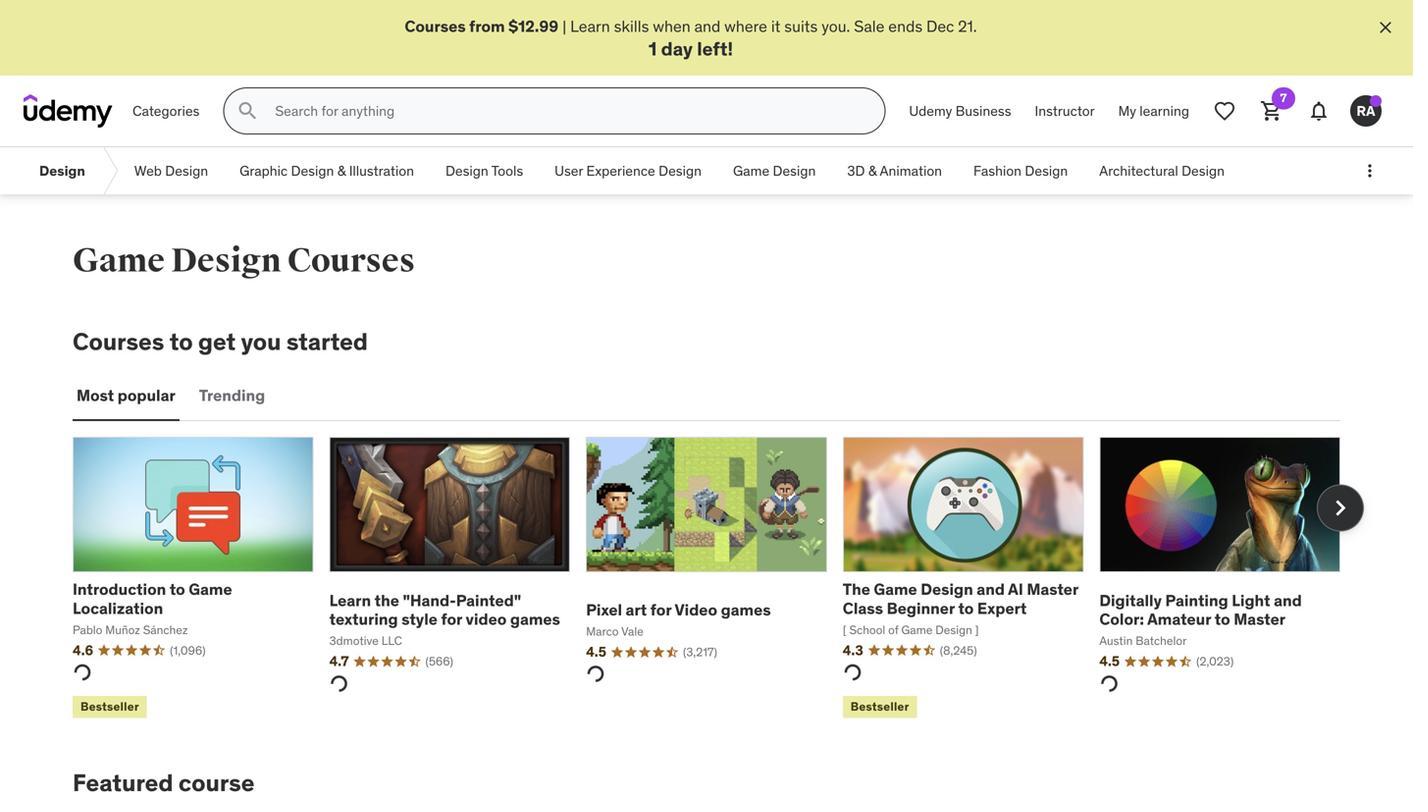 Task type: locate. For each thing, give the bounding box(es) containing it.
architectural design
[[1100, 162, 1225, 180]]

$12.99
[[509, 16, 559, 36]]

1 vertical spatial learn
[[329, 590, 371, 610]]

beginner
[[887, 598, 955, 618]]

0 horizontal spatial master
[[1027, 579, 1079, 599]]

courses up most popular
[[73, 327, 164, 357]]

0 horizontal spatial &
[[337, 162, 346, 180]]

loading image for the game design and ai master class beginner to expert
[[841, 661, 865, 685]]

learn left the
[[329, 590, 371, 610]]

to left light
[[1215, 609, 1231, 629]]

get
[[198, 327, 236, 357]]

master right 'ai'
[[1027, 579, 1079, 599]]

most popular button
[[73, 372, 179, 419]]

loading image for pixel art for video games
[[584, 662, 608, 686]]

0 horizontal spatial loading image
[[70, 661, 94, 685]]

master right painting
[[1234, 609, 1286, 629]]

for inside learn the "hand-painted" texturing style for video games
[[441, 609, 462, 629]]

courses for courses to get you started
[[73, 327, 164, 357]]

and up left!
[[695, 16, 721, 36]]

1 vertical spatial master
[[1234, 609, 1286, 629]]

submit search image
[[236, 99, 260, 123]]

game
[[733, 162, 770, 180], [73, 241, 165, 281], [189, 579, 232, 599], [874, 579, 918, 599]]

design left 3d
[[773, 162, 816, 180]]

courses
[[405, 16, 466, 36], [287, 241, 415, 281], [73, 327, 164, 357]]

to right introduction
[[170, 579, 185, 599]]

1 horizontal spatial master
[[1234, 609, 1286, 629]]

loading image for digitally painting light and color: amateur to master
[[1098, 672, 1122, 696]]

video
[[466, 609, 507, 629]]

design left tools
[[446, 162, 489, 180]]

and inside "the game design and ai master class beginner to expert"
[[977, 579, 1005, 599]]

udemy image
[[24, 94, 113, 128]]

pixel art for video games
[[586, 600, 771, 620]]

for right style
[[441, 609, 462, 629]]

and
[[695, 16, 721, 36], [977, 579, 1005, 599], [1274, 590, 1302, 610]]

business
[[956, 102, 1012, 120]]

0 horizontal spatial games
[[510, 609, 561, 629]]

for
[[651, 600, 672, 620], [441, 609, 462, 629]]

loading image down texturing
[[327, 672, 351, 696]]

the game design and ai master class beginner to expert
[[843, 579, 1079, 618]]

games inside learn the "hand-painted" texturing style for video games
[[510, 609, 561, 629]]

courses left from
[[405, 16, 466, 36]]

"hand-
[[403, 590, 456, 610]]

style
[[402, 609, 438, 629]]

1 vertical spatial courses
[[287, 241, 415, 281]]

skills
[[614, 16, 649, 36]]

and right light
[[1274, 590, 1302, 610]]

design right experience
[[659, 162, 702, 180]]

loading image
[[70, 661, 94, 685], [584, 662, 608, 686]]

courses to get you started
[[73, 327, 368, 357]]

close image
[[1376, 18, 1396, 37]]

2 horizontal spatial and
[[1274, 590, 1302, 610]]

design left expert
[[921, 579, 974, 599]]

& left illustration
[[337, 162, 346, 180]]

1 horizontal spatial loading image
[[841, 661, 865, 685]]

1 horizontal spatial loading image
[[584, 662, 608, 686]]

2 horizontal spatial loading image
[[1098, 672, 1122, 696]]

loading image down color:
[[1098, 672, 1122, 696]]

graphic design & illustration
[[240, 162, 414, 180]]

shopping cart with 7 items image
[[1261, 99, 1284, 123]]

experience
[[587, 162, 656, 180]]

learn inside learn the "hand-painted" texturing style for video games
[[329, 590, 371, 610]]

1
[[649, 37, 657, 60]]

expert
[[978, 598, 1027, 618]]

course
[[179, 768, 255, 798]]

painted"
[[456, 590, 521, 610]]

udemy business link
[[898, 88, 1023, 135]]

featured
[[73, 768, 173, 798]]

0 vertical spatial master
[[1027, 579, 1079, 599]]

learn the "hand-painted" texturing style for video games link
[[329, 590, 561, 629]]

and left 'ai'
[[977, 579, 1005, 599]]

0 vertical spatial learn
[[571, 16, 610, 36]]

most
[[77, 385, 114, 405]]

for right the art
[[651, 600, 672, 620]]

design inside "link"
[[446, 162, 489, 180]]

1 horizontal spatial learn
[[571, 16, 610, 36]]

architectural
[[1100, 162, 1179, 180]]

7
[[1281, 91, 1288, 106]]

design inside "the game design and ai master class beginner to expert"
[[921, 579, 974, 599]]

courses inside courses from $12.99 | learn skills when and where it suits you. sale ends dec 21. 1 day left!
[[405, 16, 466, 36]]

design right fashion
[[1025, 162, 1068, 180]]

design left arrow pointing to subcategory menu links image
[[39, 162, 85, 180]]

learning
[[1140, 102, 1190, 120]]

loading image down class
[[841, 661, 865, 685]]

0 vertical spatial courses
[[405, 16, 466, 36]]

loading image down localization
[[70, 661, 94, 685]]

to left expert
[[959, 598, 974, 618]]

categories button
[[121, 88, 211, 135]]

fashion
[[974, 162, 1022, 180]]

instructor link
[[1023, 88, 1107, 135]]

learn the "hand-painted" texturing style for video games
[[329, 590, 561, 629]]

2 vertical spatial courses
[[73, 327, 164, 357]]

and inside digitally painting light and color: amateur to master
[[1274, 590, 1302, 610]]

&
[[337, 162, 346, 180], [869, 162, 877, 180]]

my learning
[[1119, 102, 1190, 120]]

and for the game design and ai master class beginner to expert
[[977, 579, 1005, 599]]

loading image down 'pixel'
[[584, 662, 608, 686]]

learn inside courses from $12.99 | learn skills when and where it suits you. sale ends dec 21. 1 day left!
[[571, 16, 610, 36]]

where
[[725, 16, 768, 36]]

you have alerts image
[[1370, 95, 1382, 107]]

and for digitally painting light and color: amateur to master
[[1274, 590, 1302, 610]]

game inside game design "link"
[[733, 162, 770, 180]]

learn
[[571, 16, 610, 36], [329, 590, 371, 610]]

pixel art for video games link
[[586, 600, 771, 620]]

0 horizontal spatial loading image
[[327, 672, 351, 696]]

design tools link
[[430, 147, 539, 195]]

0 horizontal spatial and
[[695, 16, 721, 36]]

game design
[[733, 162, 816, 180]]

to
[[170, 327, 193, 357], [170, 579, 185, 599], [959, 598, 974, 618], [1215, 609, 1231, 629]]

digitally painting light and color: amateur to master
[[1100, 590, 1302, 629]]

popular
[[118, 385, 175, 405]]

0 horizontal spatial learn
[[329, 590, 371, 610]]

3d
[[848, 162, 865, 180]]

loading image
[[841, 661, 865, 685], [327, 672, 351, 696], [1098, 672, 1122, 696]]

light
[[1232, 590, 1271, 610]]

Search for anything text field
[[271, 94, 861, 128]]

to left get
[[170, 327, 193, 357]]

digitally painting light and color: amateur to master link
[[1100, 590, 1302, 629]]

you
[[241, 327, 281, 357]]

games
[[721, 600, 771, 620], [510, 609, 561, 629]]

0 horizontal spatial for
[[441, 609, 462, 629]]

1 horizontal spatial &
[[869, 162, 877, 180]]

learn right |
[[571, 16, 610, 36]]

illustration
[[349, 162, 414, 180]]

& right 3d
[[869, 162, 877, 180]]

started
[[286, 327, 368, 357]]

1 horizontal spatial and
[[977, 579, 1005, 599]]

courses up started
[[287, 241, 415, 281]]

and inside courses from $12.99 | learn skills when and where it suits you. sale ends dec 21. 1 day left!
[[695, 16, 721, 36]]

graphic design & illustration link
[[224, 147, 430, 195]]

ra link
[[1343, 88, 1390, 135]]

design right the web
[[165, 162, 208, 180]]



Task type: describe. For each thing, give the bounding box(es) containing it.
the game design and ai master class beginner to expert link
[[843, 579, 1079, 618]]

master inside digitally painting light and color: amateur to master
[[1234, 609, 1286, 629]]

web
[[134, 162, 162, 180]]

notifications image
[[1308, 99, 1331, 123]]

game design link
[[718, 147, 832, 195]]

dec
[[927, 16, 955, 36]]

localization
[[73, 598, 163, 618]]

trending button
[[195, 372, 269, 419]]

1 & from the left
[[337, 162, 346, 180]]

you.
[[822, 16, 851, 36]]

design right the graphic
[[291, 162, 334, 180]]

to inside "the game design and ai master class beginner to expert"
[[959, 598, 974, 618]]

art
[[626, 600, 647, 620]]

user
[[555, 162, 583, 180]]

architectural design link
[[1084, 147, 1241, 195]]

7 link
[[1249, 88, 1296, 135]]

design tools
[[446, 162, 523, 180]]

carousel element
[[70, 437, 1365, 722]]

featured course
[[73, 768, 255, 798]]

it
[[771, 16, 781, 36]]

texturing
[[329, 609, 398, 629]]

game inside "the game design and ai master class beginner to expert"
[[874, 579, 918, 599]]

3d & animation
[[848, 162, 942, 180]]

trending
[[199, 385, 265, 405]]

most popular
[[77, 385, 175, 405]]

suits
[[785, 16, 818, 36]]

to inside the introduction to game localization
[[170, 579, 185, 599]]

amateur
[[1148, 609, 1212, 629]]

video
[[675, 600, 718, 620]]

user experience design link
[[539, 147, 718, 195]]

color:
[[1100, 609, 1145, 629]]

wishlist image
[[1213, 99, 1237, 123]]

the
[[843, 579, 871, 599]]

loading image for learn the "hand-painted" texturing style for video games
[[327, 672, 351, 696]]

web design link
[[119, 147, 224, 195]]

design inside "link"
[[773, 162, 816, 180]]

class
[[843, 598, 884, 618]]

instructor
[[1035, 102, 1095, 120]]

design link
[[24, 147, 101, 195]]

digitally
[[1100, 590, 1162, 610]]

to inside digitally painting light and color: amateur to master
[[1215, 609, 1231, 629]]

user experience design
[[555, 162, 702, 180]]

my learning link
[[1107, 88, 1202, 135]]

design down wishlist icon
[[1182, 162, 1225, 180]]

game inside the introduction to game localization
[[189, 579, 232, 599]]

sale
[[854, 16, 885, 36]]

from
[[469, 16, 505, 36]]

introduction to game localization link
[[73, 579, 232, 618]]

udemy business
[[909, 102, 1012, 120]]

arrow pointing to subcategory menu links image
[[101, 147, 119, 195]]

design up courses to get you started
[[171, 241, 281, 281]]

more subcategory menu links image
[[1361, 161, 1380, 181]]

web design
[[134, 162, 208, 180]]

introduction to game localization
[[73, 579, 232, 618]]

categories
[[133, 102, 200, 120]]

animation
[[880, 162, 942, 180]]

graphic
[[240, 162, 288, 180]]

3d & animation link
[[832, 147, 958, 195]]

the
[[375, 590, 399, 610]]

left!
[[697, 37, 733, 60]]

master inside "the game design and ai master class beginner to expert"
[[1027, 579, 1079, 599]]

|
[[563, 16, 567, 36]]

when
[[653, 16, 691, 36]]

next image
[[1325, 492, 1357, 524]]

pixel
[[586, 600, 622, 620]]

ra
[[1357, 102, 1376, 120]]

day
[[661, 37, 693, 60]]

udemy
[[909, 102, 953, 120]]

21.
[[958, 16, 977, 36]]

1 horizontal spatial for
[[651, 600, 672, 620]]

fashion design
[[974, 162, 1068, 180]]

2 & from the left
[[869, 162, 877, 180]]

my
[[1119, 102, 1137, 120]]

tools
[[492, 162, 523, 180]]

ai
[[1008, 579, 1024, 599]]

courses for courses from $12.99 | learn skills when and where it suits you. sale ends dec 21. 1 day left!
[[405, 16, 466, 36]]

ends
[[889, 16, 923, 36]]

1 horizontal spatial games
[[721, 600, 771, 620]]

introduction
[[73, 579, 166, 599]]

courses from $12.99 | learn skills when and where it suits you. sale ends dec 21. 1 day left!
[[405, 16, 977, 60]]

game design courses
[[73, 241, 415, 281]]

loading image for introduction to game localization
[[70, 661, 94, 685]]

painting
[[1166, 590, 1229, 610]]



Task type: vqa. For each thing, say whether or not it's contained in the screenshot.
Loading icon associated with Introduction to Game Localization
yes



